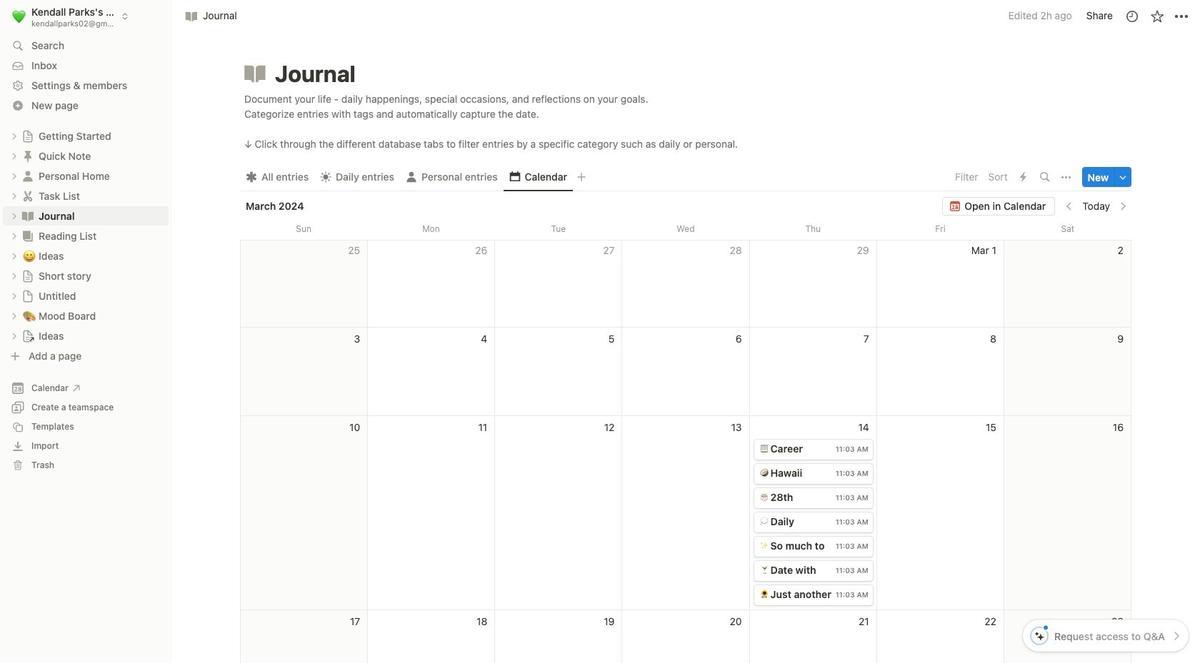 Task type: vqa. For each thing, say whether or not it's contained in the screenshot.
eighth Open icon
no



Task type: describe. For each thing, give the bounding box(es) containing it.
3 open image from the top
[[10, 172, 19, 180]]

😀 image
[[23, 248, 36, 264]]

3 tab from the left
[[400, 167, 503, 187]]

1 open image from the top
[[10, 132, 19, 140]]

4 open image from the top
[[10, 212, 19, 220]]

updates image
[[1125, 9, 1139, 23]]

💭 image
[[760, 516, 769, 528]]

🍸 image
[[760, 565, 769, 576]]

2 open image from the top
[[10, 152, 19, 160]]

5 open image from the top
[[10, 292, 19, 300]]

1 open image from the top
[[10, 192, 19, 200]]

next month image
[[1118, 202, 1128, 212]]

2 tab from the left
[[314, 167, 400, 187]]

✨ image
[[760, 540, 769, 552]]

📋 image
[[760, 443, 769, 455]]

favorite image
[[1150, 9, 1164, 23]]



Task type: locate. For each thing, give the bounding box(es) containing it.
tab list
[[240, 163, 951, 192]]

4 tab from the left
[[503, 167, 573, 187]]

4 open image from the top
[[10, 272, 19, 280]]

change page icon image
[[242, 61, 268, 86], [21, 130, 34, 143], [21, 149, 35, 163], [21, 169, 35, 183], [21, 189, 35, 203], [21, 209, 35, 223], [21, 229, 35, 243], [21, 270, 34, 283], [21, 290, 34, 303], [21, 330, 34, 343]]

previous month image
[[1065, 202, 1075, 212]]

tab
[[240, 167, 314, 187], [314, 167, 400, 187], [400, 167, 503, 187], [503, 167, 573, 187]]

🎨 image
[[23, 308, 36, 324]]

3 open image from the top
[[10, 252, 19, 260]]

open image
[[10, 192, 19, 200], [10, 232, 19, 240], [10, 252, 19, 260], [10, 272, 19, 280], [10, 312, 19, 320], [10, 332, 19, 340]]

open image
[[10, 132, 19, 140], [10, 152, 19, 160], [10, 172, 19, 180], [10, 212, 19, 220], [10, 292, 19, 300]]

💚 image
[[12, 7, 26, 25]]

2 open image from the top
[[10, 232, 19, 240]]

create and view automations image
[[1020, 172, 1027, 182]]

6 open image from the top
[[10, 332, 19, 340]]

1 tab from the left
[[240, 167, 314, 187]]

5 open image from the top
[[10, 312, 19, 320]]

🥥 image
[[760, 468, 769, 479]]

🎂 image
[[760, 492, 769, 503]]

🌻 image
[[760, 589, 769, 601]]



